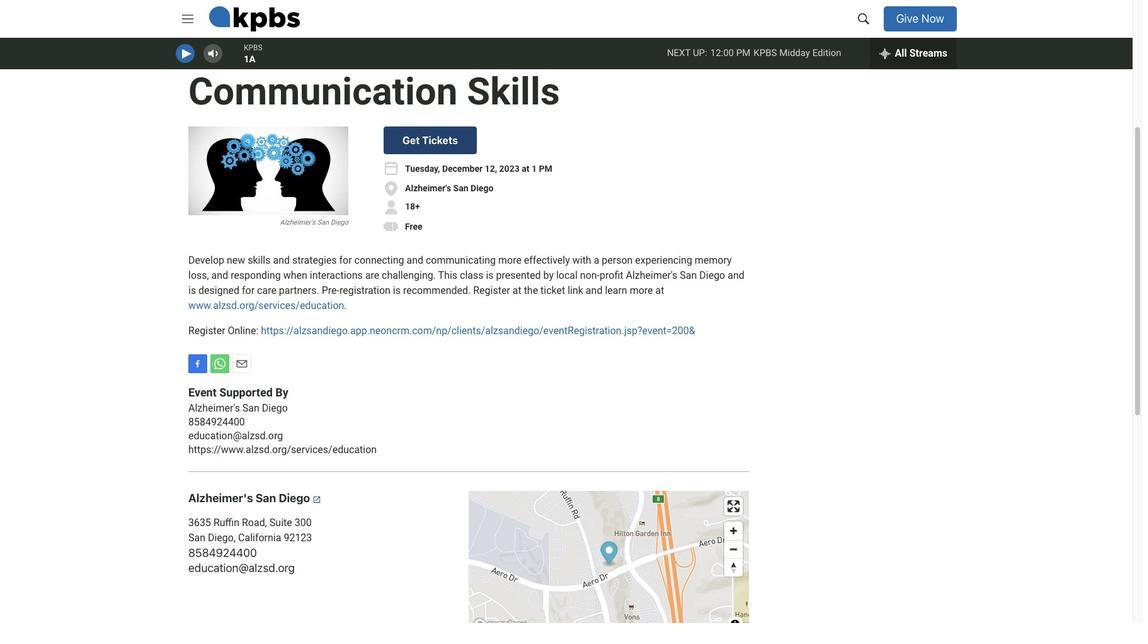 Task type: locate. For each thing, give the bounding box(es) containing it.
midday
[[779, 47, 810, 59]]

skills
[[248, 255, 271, 267]]

18+
[[405, 202, 420, 212]]

connecting
[[354, 255, 404, 267]]

,
[[256, 8, 258, 18], [234, 533, 236, 545]]

1 8584924400 from the top
[[188, 417, 245, 429]]

communication
[[188, 69, 458, 114]]

more up the presented
[[498, 255, 522, 267]]

at left the
[[513, 285, 521, 297]]

alzheimer's san diego up "strategies"
[[280, 219, 348, 227]]

presented
[[496, 270, 541, 282]]

and down memory
[[728, 270, 745, 282]]

diego up 300
[[279, 492, 310, 506]]

san inside 3635 ruffin road, suite 300 san diego , california 92123 8584924400 education@alzsd.org
[[188, 533, 205, 545]]

register online: https://alzsandiego.app.neoncrm.com/np/clients/alzsandiego/eventregistration.jsp?event=200&
[[188, 325, 695, 337]]

designed
[[199, 285, 239, 297]]

1 horizontal spatial pm
[[736, 47, 751, 59]]

2 education@alzsd.org from the top
[[188, 562, 295, 575]]

registration
[[340, 285, 391, 297]]

alzheimer's san diego
[[405, 184, 494, 194], [280, 219, 348, 227], [188, 492, 313, 506]]

new
[[227, 255, 245, 267]]

for down responding
[[242, 285, 255, 297]]

suite
[[270, 517, 292, 529]]

alzheimer's down event
[[188, 403, 240, 415]]

& left classes
[[221, 8, 226, 18]]

when
[[283, 270, 307, 282]]

alzheimer's up "strategies"
[[280, 219, 316, 227]]

at down experiencing
[[656, 285, 664, 297]]

education@alzsd.org down 'california'
[[188, 562, 295, 575]]

alzheimer's san diego down december
[[405, 184, 494, 194]]

kpbs midday edition link
[[754, 47, 841, 59]]

this
[[438, 270, 457, 282]]

kpbs up 1a
[[244, 43, 263, 52]]

next up: 12:00 pm kpbs midday edition
[[667, 47, 841, 59]]

register left online:
[[188, 325, 225, 337]]

2 8584924400 from the top
[[188, 547, 257, 560]]

1 horizontal spatial for
[[339, 255, 352, 267]]

0 vertical spatial pm
[[736, 47, 751, 59]]

is down challenging.
[[393, 285, 401, 297]]

san inside lectures & classes , health & wellness alzheimer's san diego: communication skills
[[395, 24, 460, 69]]

diego inside 3635 ruffin road, suite 300 san diego , california 92123 8584924400 education@alzsd.org
[[208, 533, 234, 545]]

, down ruffin
[[234, 533, 236, 545]]

tickets
[[422, 135, 458, 146]]

diego down 'by'
[[262, 403, 288, 415]]

kpbs left midday
[[754, 47, 777, 59]]

more
[[498, 255, 522, 267], [630, 285, 653, 297]]

8584924400 down ruffin
[[188, 547, 257, 560]]

pm
[[736, 47, 751, 59], [539, 164, 552, 174]]

0 vertical spatial ,
[[256, 8, 258, 18]]

profit
[[600, 270, 623, 282]]

diego
[[471, 184, 494, 194], [331, 219, 348, 227], [700, 270, 725, 282], [262, 403, 288, 415], [279, 492, 310, 506], [208, 533, 234, 545]]

online:
[[228, 325, 259, 337]]

at
[[522, 164, 530, 174], [513, 285, 521, 297], [656, 285, 664, 297]]

partners.
[[279, 285, 319, 297]]

1 vertical spatial pm
[[539, 164, 552, 174]]

education@alzsd.org down the supported
[[188, 431, 283, 443]]

0 horizontal spatial is
[[188, 285, 196, 297]]

alzheimer's san diego up 'road,'
[[188, 492, 313, 506]]

1 vertical spatial ,
[[234, 533, 236, 545]]

tuesday,
[[405, 164, 440, 174]]

& right health
[[285, 8, 290, 18]]

at left 1
[[522, 164, 530, 174]]

zoom in image
[[725, 523, 743, 541]]

0 horizontal spatial at
[[513, 285, 521, 297]]

diego down memory
[[700, 270, 725, 282]]

12,
[[485, 164, 497, 174]]

1 horizontal spatial is
[[393, 285, 401, 297]]

communicating
[[426, 255, 496, 267]]

supported
[[219, 386, 273, 400]]

1 horizontal spatial &
[[285, 8, 290, 18]]

pm right 1
[[539, 164, 552, 174]]

event supported by alzheimer's san diego 8584924400 education@alzsd.org https://www.alzsd.org/services/education
[[188, 386, 377, 456]]

alzheimer's inside lectures & classes , health & wellness alzheimer's san diego: communication skills
[[188, 24, 386, 69]]

are
[[365, 270, 379, 282]]

is right class
[[486, 270, 494, 282]]

2 vertical spatial alzheimer's san diego
[[188, 492, 313, 506]]

1 vertical spatial alzheimer's san diego
[[280, 219, 348, 227]]

reset bearing to north image
[[725, 560, 743, 577]]

is down loss,
[[188, 285, 196, 297]]

alzheimer's down health
[[188, 24, 386, 69]]

enter fullscreen image
[[725, 498, 743, 516]]

alzheimer's up ruffin
[[188, 492, 253, 506]]

diego down tuesday, december 12, 2023 at 1 pm
[[471, 184, 494, 194]]

local
[[556, 270, 578, 282]]

1 vertical spatial 8584924400
[[188, 547, 257, 560]]

map marker image
[[601, 542, 618, 568]]

zoom out image
[[725, 541, 743, 559]]

www.alzsd.org/services/education
[[188, 300, 344, 312]]

1 vertical spatial register
[[188, 325, 225, 337]]

classes
[[228, 8, 256, 18]]

alzheimer's inside develop new skills and strategies for connecting and communicating more effectively with a person experiencing memory loss, and responding when interactions are challenging. this class is presented by local non-profit alzheimer's san diego and is designed for care partners. pre-registration is recommended. register at the ticket link and learn more at www.alzsd.org/services/education .
[[626, 270, 678, 282]]

0 horizontal spatial register
[[188, 325, 225, 337]]

person
[[602, 255, 633, 267]]

get tickets link
[[384, 127, 477, 155]]

interactions
[[310, 270, 363, 282]]

0 vertical spatial register
[[473, 285, 510, 297]]

pm right 12:00
[[736, 47, 751, 59]]

for
[[339, 255, 352, 267], [242, 285, 255, 297]]

kpbs image
[[209, 6, 300, 31]]

with
[[573, 255, 591, 267]]

register down class
[[473, 285, 510, 297]]

2 horizontal spatial is
[[486, 270, 494, 282]]

1 horizontal spatial ,
[[256, 8, 258, 18]]

education@alzsd.org
[[188, 431, 283, 443], [188, 562, 295, 575]]

road,
[[242, 517, 267, 529]]

san
[[395, 24, 460, 69], [453, 184, 468, 194], [317, 219, 329, 227], [680, 270, 697, 282], [242, 403, 259, 415], [256, 492, 276, 506], [188, 533, 205, 545]]

alzheimer's
[[188, 24, 386, 69], [405, 184, 451, 194], [280, 219, 316, 227], [626, 270, 678, 282], [188, 403, 240, 415], [188, 492, 253, 506]]

1 vertical spatial more
[[630, 285, 653, 297]]

8584924400 down event
[[188, 417, 245, 429]]

a
[[594, 255, 599, 267]]

8584924400
[[188, 417, 245, 429], [188, 547, 257, 560]]

0 vertical spatial alzheimer's san diego
[[405, 184, 494, 194]]

is
[[486, 270, 494, 282], [188, 285, 196, 297], [393, 285, 401, 297]]

and down the non-
[[586, 285, 603, 297]]

kpbs
[[244, 43, 263, 52], [754, 47, 777, 59]]

give now link
[[884, 6, 957, 32]]

more right learn
[[630, 285, 653, 297]]

for up interactions
[[339, 255, 352, 267]]

map marker element
[[601, 542, 618, 568]]

0 horizontal spatial pm
[[539, 164, 552, 174]]

0 horizontal spatial &
[[221, 8, 226, 18]]

all streams button
[[870, 38, 957, 69]]

0 vertical spatial more
[[498, 255, 522, 267]]

now
[[922, 12, 944, 25]]

&
[[221, 8, 226, 18], [285, 8, 290, 18]]

persistent player volume button image
[[207, 47, 221, 60]]

learn
[[605, 285, 627, 297]]

alzheimer's down experiencing
[[626, 270, 678, 282]]

by
[[543, 270, 554, 282]]

1 horizontal spatial register
[[473, 285, 510, 297]]

0 horizontal spatial ,
[[234, 533, 236, 545]]

0 vertical spatial education@alzsd.org
[[188, 431, 283, 443]]

register
[[473, 285, 510, 297], [188, 325, 225, 337]]

0 horizontal spatial for
[[242, 285, 255, 297]]

0 vertical spatial 8584924400
[[188, 417, 245, 429]]

https://alzsandiego.app.neoncrm.com/np/clients/alzsandiego/eventregistration.jsp?event=200& link
[[261, 325, 695, 337]]

https://www.alzsd.org/services/education link
[[188, 444, 377, 456]]

1 education@alzsd.org from the top
[[188, 431, 283, 443]]

1a link
[[244, 54, 256, 65]]

, left health
[[256, 8, 258, 18]]

3635
[[188, 517, 211, 529]]

and up designed in the top of the page
[[211, 270, 228, 282]]

hamburger menu open image
[[182, 13, 193, 25]]

diego down ruffin
[[208, 533, 234, 545]]

1 vertical spatial for
[[242, 285, 255, 297]]

alzheimer's inside event supported by alzheimer's san diego 8584924400 education@alzsd.org https://www.alzsd.org/services/education
[[188, 403, 240, 415]]

alzheimer's down the tuesday,
[[405, 184, 451, 194]]

1 & from the left
[[221, 8, 226, 18]]

1 vertical spatial education@alzsd.org
[[188, 562, 295, 575]]



Task type: vqa. For each thing, say whether or not it's contained in the screenshot.
the middle "is"
yes



Task type: describe. For each thing, give the bounding box(es) containing it.
get
[[403, 135, 420, 146]]

https://www.alzsd.org/services/education
[[188, 444, 377, 456]]

1 horizontal spatial kpbs
[[754, 47, 777, 59]]

link
[[568, 285, 583, 297]]

ticket
[[541, 285, 565, 297]]

8584924400 inside event supported by alzheimer's san diego 8584924400 education@alzsd.org https://www.alzsd.org/services/education
[[188, 417, 245, 429]]

care
[[257, 285, 277, 297]]

kpbs 1a
[[244, 43, 263, 65]]

strategies
[[292, 255, 337, 267]]

california
[[238, 533, 281, 545]]

non-
[[580, 270, 600, 282]]

0 vertical spatial for
[[339, 255, 352, 267]]

free
[[405, 222, 423, 232]]

diego:
[[469, 24, 578, 69]]

edition
[[813, 47, 841, 59]]

education@alzsd.org inside 3635 ruffin road, suite 300 san diego , california 92123 8584924400 education@alzsd.org
[[188, 562, 295, 575]]

8584924400 inside 3635 ruffin road, suite 300 san diego , california 92123 8584924400 education@alzsd.org
[[188, 547, 257, 560]]

header search icon image
[[858, 13, 869, 25]]

challenging.
[[382, 270, 436, 282]]

diego inside develop new skills and strategies for connecting and communicating more effectively with a person experiencing memory loss, and responding when interactions are challenging. this class is presented by local non-profit alzheimer's san diego and is designed for care partners. pre-registration is recommended. register at the ticket link and learn more at www.alzsd.org/services/education .
[[700, 270, 725, 282]]

streams
[[910, 47, 948, 59]]

san inside develop new skills and strategies for connecting and communicating more effectively with a person experiencing memory loss, and responding when interactions are challenging. this class is presented by local non-profit alzheimer's san diego and is designed for care partners. pre-registration is recommended. register at the ticket link and learn more at www.alzsd.org/services/education .
[[680, 270, 697, 282]]

2023
[[499, 164, 520, 174]]

toggle attribution image
[[731, 618, 739, 624]]

develop
[[188, 255, 224, 267]]

map region
[[469, 492, 749, 624]]

event
[[188, 386, 217, 400]]

, inside 3635 ruffin road, suite 300 san diego , california 92123 8584924400 education@alzsd.org
[[234, 533, 236, 545]]

diego inside event supported by alzheimer's san diego 8584924400 education@alzsd.org https://www.alzsd.org/services/education
[[262, 403, 288, 415]]

all streams
[[895, 47, 948, 59]]

and up challenging.
[[407, 255, 423, 267]]

skills
[[467, 69, 560, 114]]

health
[[260, 8, 283, 18]]

education@alzsd.org inside event supported by alzheimer's san diego 8584924400 education@alzsd.org https://www.alzsd.org/services/education
[[188, 431, 283, 443]]

give
[[896, 12, 919, 25]]

12:00
[[711, 47, 734, 59]]

0 horizontal spatial more
[[498, 255, 522, 267]]

.
[[344, 300, 347, 312]]

, inside lectures & classes , health & wellness alzheimer's san diego: communication skills
[[256, 8, 258, 18]]

next
[[667, 47, 691, 59]]

all
[[895, 47, 907, 59]]

develop new skills and strategies for connecting and communicating more effectively with a person experiencing memory loss, and responding when interactions are challenging. this class is presented by local non-profit alzheimer's san diego and is designed for care partners. pre-registration is recommended. register at the ticket link and learn more at www.alzsd.org/services/education .
[[188, 255, 745, 312]]

register inside develop new skills and strategies for connecting and communicating more effectively with a person experiencing memory loss, and responding when interactions are challenging. this class is presented by local non-profit alzheimer's san diego and is designed for care partners. pre-registration is recommended. register at the ticket link and learn more at www.alzsd.org/services/education .
[[473, 285, 510, 297]]

memory
[[695, 255, 732, 267]]

and up when
[[273, 255, 290, 267]]

up:
[[693, 47, 707, 59]]

https://alzsandiego.app.neoncrm.com/np/clients/alzsandiego/eventregistration.jsp?event=200&
[[261, 325, 695, 337]]

tuesday, december 12, 2023 at 1 pm
[[405, 164, 552, 174]]

loss,
[[188, 270, 209, 282]]

2 horizontal spatial at
[[656, 285, 664, 297]]

1
[[532, 164, 537, 174]]

class
[[460, 270, 484, 282]]

300
[[295, 517, 312, 529]]

give now
[[896, 12, 944, 25]]

www.alzsd.org/services/education link
[[188, 300, 344, 312]]

by
[[276, 386, 288, 400]]

responding
[[231, 270, 281, 282]]

ruffin
[[214, 517, 239, 529]]

experiencing
[[635, 255, 692, 267]]

lectures
[[188, 8, 219, 18]]

92123
[[284, 533, 312, 545]]

san inside event supported by alzheimer's san diego 8584924400 education@alzsd.org https://www.alzsd.org/services/education
[[242, 403, 259, 415]]

0 horizontal spatial kpbs
[[244, 43, 263, 52]]

1 horizontal spatial at
[[522, 164, 530, 174]]

effectively
[[524, 255, 570, 267]]

1a
[[244, 54, 256, 65]]

december
[[442, 164, 483, 174]]

1 horizontal spatial more
[[630, 285, 653, 297]]

the
[[524, 285, 538, 297]]

persistent player play button image
[[182, 48, 192, 60]]

recommended.
[[403, 285, 471, 297]]

get tickets
[[403, 135, 458, 146]]

2 & from the left
[[285, 8, 290, 18]]

pre-
[[322, 285, 340, 297]]

3635 ruffin road, suite 300 san diego , california 92123 8584924400 education@alzsd.org
[[188, 517, 312, 575]]

wellness
[[292, 8, 324, 18]]

diego up "strategies"
[[331, 219, 348, 227]]

lectures & classes , health & wellness alzheimer's san diego: communication skills
[[188, 8, 578, 114]]



